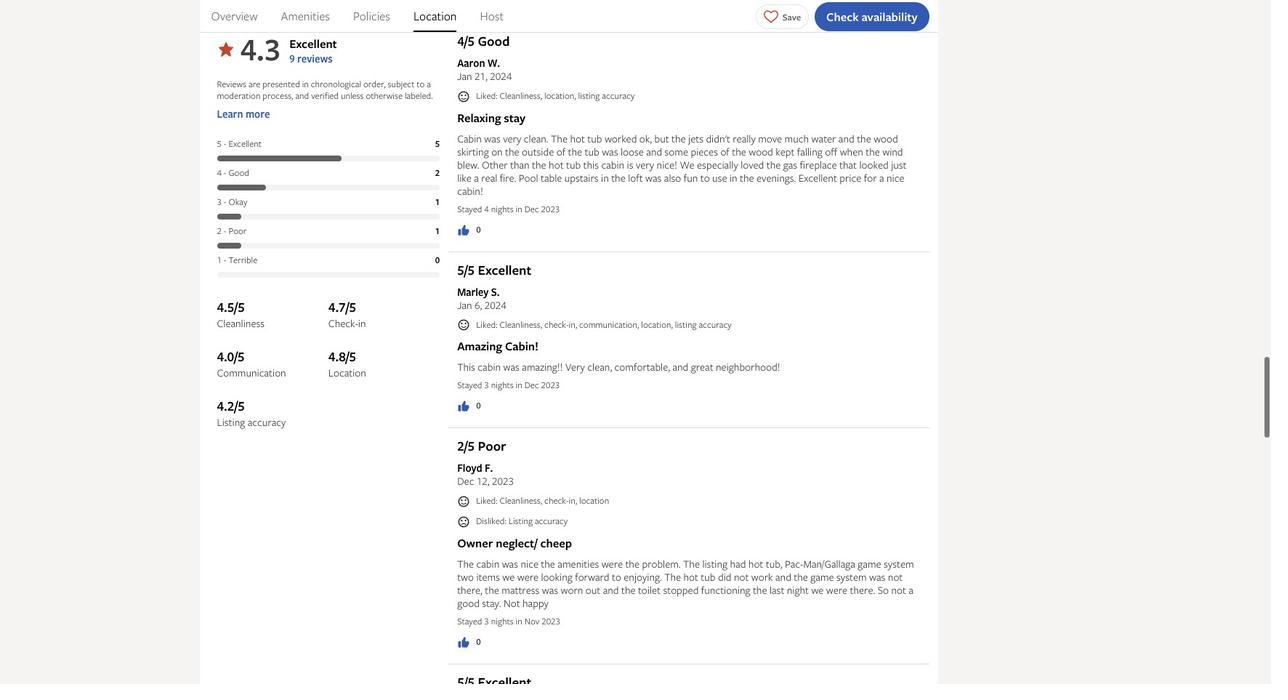 Task type: locate. For each thing, give the bounding box(es) containing it.
process,
[[263, 90, 293, 102]]

1 in, from the top
[[569, 318, 577, 331]]

0 button for 2/5
[[457, 635, 481, 649]]

0 down stayed 4 nights in dec 2023
[[476, 223, 481, 235]]

1 small image from the top
[[457, 90, 470, 103]]

on
[[492, 145, 503, 158]]

dec down amazing!!
[[525, 379, 539, 391]]

excellent inside relaxing stay cabin was very clean. the hot tub worked ok, but the jets didn't really move much water and the wood skirting on the outside of the tub was loose and some pieces of the wood kept falling off when the wind blew. other than the hot tub this cabin is very nice! we especially loved the gas fireplace that looked just like a real fire. pool table upstairs in the loft was also fun to use in the evenings. excellent price for a nice cabin!
[[799, 171, 837, 185]]

evenings.
[[757, 171, 796, 185]]

was up the stayed 3 nights in dec 2023
[[503, 360, 520, 374]]

3 0 button from the top
[[457, 635, 481, 649]]

1 vertical spatial to
[[701, 171, 710, 185]]

0 vertical spatial 1
[[435, 196, 440, 208]]

0 horizontal spatial nice
[[521, 557, 539, 570]]

dec down "pool"
[[525, 203, 539, 215]]

moderation
[[217, 90, 261, 102]]

the up 'looked'
[[857, 132, 871, 145]]

3 left "okay"
[[217, 196, 222, 208]]

0 horizontal spatial 5
[[217, 138, 222, 150]]

- up 4 - good at the left of page
[[224, 138, 227, 150]]

fun
[[684, 171, 698, 185]]

1 vertical spatial 3
[[484, 379, 489, 391]]

small image for 4/5
[[457, 90, 470, 103]]

2 small image from the top
[[457, 319, 470, 332]]

to right forward
[[612, 570, 621, 583]]

1 vertical spatial 2
[[217, 225, 222, 237]]

- for 5
[[224, 138, 227, 150]]

0 button down the this
[[457, 399, 481, 413]]

this
[[457, 360, 475, 374]]

looking
[[541, 570, 573, 583]]

kept
[[776, 145, 795, 158]]

in, for location
[[569, 495, 577, 507]]

1 vertical spatial 4
[[484, 203, 489, 215]]

1 vertical spatial location,
[[641, 318, 673, 331]]

and left verified
[[295, 90, 309, 102]]

medium image up 2/5
[[457, 400, 470, 413]]

stayed for 4/5
[[457, 203, 482, 215]]

9 reviews button
[[289, 52, 337, 66]]

and right the off at right
[[839, 132, 855, 145]]

1 horizontal spatial listing
[[509, 515, 533, 527]]

1 5 from the left
[[217, 138, 222, 150]]

check availability
[[827, 8, 918, 24]]

cabin
[[602, 158, 625, 171], [478, 360, 501, 374], [477, 557, 500, 570]]

2 5 from the left
[[435, 138, 440, 150]]

1 0 button from the top
[[457, 223, 481, 237]]

wood left kept on the top of the page
[[749, 145, 773, 158]]

1 vertical spatial liked:
[[476, 318, 498, 331]]

1 liked: from the top
[[476, 90, 498, 102]]

0 button down cabin!
[[457, 223, 481, 237]]

accuracy right 4.2/5
[[248, 415, 286, 429]]

in, left location
[[569, 495, 577, 507]]

cabin down owner
[[477, 557, 500, 570]]

2 horizontal spatial to
[[701, 171, 710, 185]]

1 vertical spatial medium image
[[457, 400, 470, 413]]

stayed for 5/5
[[457, 379, 482, 391]]

2024
[[490, 69, 512, 83], [485, 298, 507, 312]]

0 vertical spatial nice
[[887, 171, 905, 185]]

1 vertical spatial nice
[[521, 557, 539, 570]]

3 cleanliness, from the top
[[500, 495, 542, 507]]

location, up clean.
[[545, 90, 576, 102]]

jan inside 4/5 good aaron w. jan 21, 2024
[[457, 69, 472, 83]]

there,
[[457, 583, 483, 597]]

2 medium image from the top
[[457, 400, 470, 413]]

nice down neglect/
[[521, 557, 539, 570]]

the left this
[[568, 145, 582, 158]]

excellent
[[289, 36, 337, 52], [229, 138, 262, 150], [799, 171, 837, 185], [478, 261, 532, 279]]

2 vertical spatial 3
[[484, 615, 489, 627]]

4 up 3 - okay
[[217, 167, 222, 179]]

we right items
[[503, 570, 515, 583]]

cabin inside amazing cabin! this cabin was amazing!! very clean, comfortable, and great neighborhood!
[[478, 360, 501, 374]]

0 vertical spatial medium image
[[457, 224, 470, 237]]

system up so
[[884, 557, 914, 570]]

good
[[478, 32, 510, 50], [229, 167, 249, 179]]

1 cleanliness, from the top
[[500, 90, 542, 102]]

0 vertical spatial liked:
[[476, 90, 498, 102]]

jan inside 5/5 excellent marley s. jan 6, 2024
[[457, 298, 472, 312]]

hot right problem. at the bottom right
[[684, 570, 699, 583]]

- for 1
[[224, 254, 227, 266]]

1 stayed from the top
[[457, 203, 482, 215]]

dec
[[525, 203, 539, 215], [525, 379, 539, 391], [457, 474, 474, 488]]

did
[[718, 570, 732, 583]]

2 for 2 - poor
[[217, 225, 222, 237]]

a
[[427, 78, 431, 90], [474, 171, 479, 185], [880, 171, 884, 185], [909, 583, 914, 597]]

check availability button
[[815, 2, 929, 31]]

2 vertical spatial liked:
[[476, 495, 498, 507]]

0 down the stayed 3 nights in dec 2023
[[476, 399, 481, 412]]

2 in, from the top
[[569, 495, 577, 507]]

1 horizontal spatial we
[[812, 583, 824, 597]]

0 horizontal spatial to
[[417, 78, 425, 90]]

amenities link
[[281, 0, 330, 32]]

in right 'use'
[[730, 171, 738, 185]]

0 horizontal spatial were
[[517, 570, 539, 583]]

-
[[224, 138, 227, 150], [224, 167, 227, 179], [224, 196, 227, 208], [224, 225, 227, 237], [224, 254, 227, 266]]

2 vertical spatial dec
[[457, 474, 474, 488]]

1 vertical spatial dec
[[525, 379, 539, 391]]

0 vertical spatial listing
[[217, 415, 245, 429]]

unless
[[341, 90, 364, 102]]

4.7/5 check-in
[[328, 298, 366, 330]]

small image
[[457, 515, 470, 528]]

1 vertical spatial small image
[[457, 319, 470, 332]]

2 0 button from the top
[[457, 399, 481, 413]]

1 vertical spatial poor
[[478, 437, 506, 455]]

especially
[[697, 158, 738, 171]]

2 horizontal spatial listing
[[703, 557, 728, 570]]

stayed 3 nights in dec 2023
[[457, 379, 560, 391]]

1 vertical spatial listing
[[675, 318, 697, 331]]

excellent down falling
[[799, 171, 837, 185]]

owner
[[457, 535, 493, 551]]

stayed down cabin!
[[457, 203, 482, 215]]

2 vertical spatial small image
[[457, 495, 470, 508]]

4.5/5 cleanliness
[[217, 298, 265, 330]]

to right subject
[[417, 78, 425, 90]]

2 vertical spatial nights
[[491, 615, 514, 627]]

4.7 out of 5 element
[[328, 298, 440, 317]]

list containing overview
[[200, 0, 938, 32]]

nice
[[887, 171, 905, 185], [521, 557, 539, 570]]

were left enjoying.
[[602, 557, 623, 570]]

system left so
[[837, 570, 867, 583]]

1 horizontal spatial of
[[721, 145, 730, 158]]

1 vertical spatial 2024
[[485, 298, 507, 312]]

3 nights from the top
[[491, 615, 514, 627]]

4 - good
[[217, 167, 249, 179]]

2 vertical spatial listing
[[703, 557, 728, 570]]

1 vertical spatial cabin
[[478, 360, 501, 374]]

and left great
[[673, 360, 689, 374]]

in left verified
[[302, 78, 309, 90]]

nov
[[525, 615, 540, 627]]

0 vertical spatial nights
[[491, 203, 514, 215]]

0 horizontal spatial listing
[[578, 90, 600, 102]]

list
[[200, 0, 938, 32]]

4 - from the top
[[224, 225, 227, 237]]

nice right "for"
[[887, 171, 905, 185]]

forward
[[575, 570, 610, 583]]

2 - from the top
[[224, 167, 227, 179]]

2 vertical spatial to
[[612, 570, 621, 583]]

1 horizontal spatial wood
[[874, 132, 898, 145]]

5 for 5
[[435, 138, 440, 150]]

1 horizontal spatial nice
[[887, 171, 905, 185]]

liked: for good
[[476, 90, 498, 102]]

1 horizontal spatial location
[[414, 8, 457, 24]]

the up stopped
[[683, 557, 700, 570]]

2 check- from the top
[[545, 495, 569, 507]]

2023 right nov
[[542, 615, 560, 627]]

2024 for excellent
[[485, 298, 507, 312]]

accuracy inside 4.2/5 listing accuracy
[[248, 415, 286, 429]]

1 vertical spatial location
[[328, 366, 366, 380]]

2 liked: from the top
[[476, 318, 498, 331]]

a right subject
[[427, 78, 431, 90]]

2 cleanliness, from the top
[[500, 318, 542, 331]]

s.
[[491, 285, 500, 299]]

0 vertical spatial 2024
[[490, 69, 512, 83]]

jan left 6,
[[457, 298, 472, 312]]

0 vertical spatial location
[[414, 8, 457, 24]]

2 stayed from the top
[[457, 379, 482, 391]]

9
[[289, 52, 295, 66]]

3 down 'amazing'
[[484, 379, 489, 391]]

hot
[[570, 132, 585, 145], [549, 158, 564, 171], [749, 557, 764, 570], [684, 570, 699, 583]]

3 stayed from the top
[[457, 615, 482, 627]]

0 horizontal spatial poor
[[229, 225, 247, 237]]

the left 'gas'
[[767, 158, 781, 171]]

dec left 12,
[[457, 474, 474, 488]]

medium image
[[457, 224, 470, 237], [457, 400, 470, 413], [457, 636, 470, 649]]

0 vertical spatial listing
[[578, 90, 600, 102]]

2 vertical spatial 0 button
[[457, 635, 481, 649]]

2 vertical spatial stayed
[[457, 615, 482, 627]]

3 for 5/5
[[484, 379, 489, 391]]

very right on
[[503, 132, 521, 145]]

comfortable,
[[615, 360, 670, 374]]

0
[[476, 223, 481, 235], [435, 254, 440, 266], [476, 399, 481, 412], [476, 635, 481, 647]]

game right night in the bottom right of the page
[[811, 570, 834, 583]]

nice inside "owner neglect/ cheep the cabin was nice the amenities were the problem. the listing had hot tub, pac-man/gallaga game system two items we were looking forward to enjoying. the hot tub did not work and the game system was not there, the mattress was worn out and the toilet stopped functioning the last night we were there. so not a good stay. not happy"
[[521, 557, 539, 570]]

1 horizontal spatial 4
[[484, 203, 489, 215]]

2024 inside 5/5 excellent marley s. jan 6, 2024
[[485, 298, 507, 312]]

check- up amazing!!
[[545, 318, 569, 331]]

poor up f.
[[478, 437, 506, 455]]

listing down communication
[[217, 415, 245, 429]]

0 vertical spatial cleanliness,
[[500, 90, 542, 102]]

small image up 'amazing'
[[457, 319, 470, 332]]

like
[[457, 171, 472, 185]]

nice!
[[657, 158, 678, 171]]

3 down stay.
[[484, 615, 489, 627]]

1 horizontal spatial good
[[478, 32, 510, 50]]

listing up this
[[578, 90, 600, 102]]

0 vertical spatial cabin
[[602, 158, 625, 171]]

of right the outside
[[557, 145, 566, 158]]

learn
[[217, 107, 243, 121]]

enjoying.
[[624, 570, 662, 583]]

2
[[435, 167, 440, 179], [217, 225, 222, 237]]

1 for poor
[[435, 225, 440, 237]]

gas
[[783, 158, 798, 171]]

1 vertical spatial listing
[[509, 515, 533, 527]]

dec inside 2/5 poor floyd f. dec 12, 2023
[[457, 474, 474, 488]]

stayed down the this
[[457, 379, 482, 391]]

2 nights from the top
[[491, 379, 514, 391]]

2 for 2
[[435, 167, 440, 179]]

3 - from the top
[[224, 196, 227, 208]]

listing inside 4.2/5 listing accuracy
[[217, 415, 245, 429]]

3 medium image from the top
[[457, 636, 470, 649]]

was
[[484, 132, 501, 145], [602, 145, 618, 158], [646, 171, 662, 185], [503, 360, 520, 374], [502, 557, 518, 570], [869, 570, 886, 583], [542, 583, 558, 597]]

loft
[[628, 171, 643, 185]]

in,
[[569, 318, 577, 331], [569, 495, 577, 507]]

check- left location
[[545, 495, 569, 507]]

a inside "owner neglect/ cheep the cabin was nice the amenities were the problem. the listing had hot tub, pac-man/gallaga game system two items we were looking forward to enjoying. the hot tub did not work and the game system was not there, the mattress was worn out and the toilet stopped functioning the last night we were there. so not a good stay. not happy"
[[909, 583, 914, 597]]

location left the 'host' link
[[414, 8, 457, 24]]

1 vertical spatial good
[[229, 167, 249, 179]]

listing left had
[[703, 557, 728, 570]]

2 vertical spatial 1
[[217, 254, 222, 266]]

2023 inside 2/5 poor floyd f. dec 12, 2023
[[492, 474, 514, 488]]

communication
[[217, 366, 286, 380]]

wood
[[874, 132, 898, 145], [749, 145, 773, 158]]

1 of from the left
[[557, 145, 566, 158]]

listing up neglect/
[[509, 515, 533, 527]]

2023 for excellent
[[541, 379, 560, 391]]

1 vertical spatial stayed
[[457, 379, 482, 391]]

order,
[[363, 78, 386, 90]]

1 nights from the top
[[491, 203, 514, 215]]

of
[[557, 145, 566, 158], [721, 145, 730, 158]]

problem.
[[642, 557, 681, 570]]

not right there. at right bottom
[[888, 570, 903, 583]]

medium image for 2/5 poor
[[457, 636, 470, 649]]

were up happy
[[517, 570, 539, 583]]

1 horizontal spatial location,
[[641, 318, 673, 331]]

0 vertical spatial very
[[503, 132, 521, 145]]

4.3
[[240, 29, 281, 70]]

2 jan from the top
[[457, 298, 472, 312]]

- left terrible
[[224, 254, 227, 266]]

save
[[783, 11, 801, 23]]

tub
[[588, 132, 602, 145], [585, 145, 600, 158], [566, 158, 581, 171], [701, 570, 716, 583]]

the right there,
[[485, 583, 499, 597]]

the left wind
[[866, 145, 880, 158]]

1 vertical spatial 1
[[435, 225, 440, 237]]

was inside amazing cabin! this cabin was amazing!! very clean, comfortable, and great neighborhood!
[[503, 360, 520, 374]]

0 horizontal spatial 2
[[217, 225, 222, 237]]

1 check- from the top
[[545, 318, 569, 331]]

cleanliness, for 5/5 excellent
[[500, 318, 542, 331]]

in right 4.7/5
[[358, 316, 366, 330]]

2/5 poor floyd f. dec 12, 2023
[[457, 437, 514, 488]]

0 vertical spatial small image
[[457, 90, 470, 103]]

location, up the comfortable,
[[641, 318, 673, 331]]

not
[[504, 596, 520, 610]]

nice inside relaxing stay cabin was very clean. the hot tub worked ok, but the jets didn't really move much water and the wood skirting on the outside of the tub was loose and some pieces of the wood kept falling off when the wind blew. other than the hot tub this cabin is very nice! we especially loved the gas fireplace that looked just like a real fire. pool table upstairs in the loft was also fun to use in the evenings. excellent price for a nice cabin!
[[887, 171, 905, 185]]

we right night in the bottom right of the page
[[812, 583, 824, 597]]

3 liked: from the top
[[476, 495, 498, 507]]

1 jan from the top
[[457, 69, 472, 83]]

1 horizontal spatial 5
[[435, 138, 440, 150]]

1 vertical spatial cleanliness,
[[500, 318, 542, 331]]

5 left cabin
[[435, 138, 440, 150]]

6,
[[475, 298, 482, 312]]

5 down "learn"
[[217, 138, 222, 150]]

liked: cleanliness, location, listing accuracy
[[476, 90, 635, 102]]

okay
[[229, 196, 247, 208]]

cleanliness, for 4/5 good
[[500, 90, 542, 102]]

good inside 4/5 good aaron w. jan 21, 2024
[[478, 32, 510, 50]]

floyd
[[457, 461, 483, 475]]

1 medium image from the top
[[457, 224, 470, 237]]

1 - from the top
[[224, 138, 227, 150]]

0 button down good
[[457, 635, 481, 649]]

2023
[[541, 203, 560, 215], [541, 379, 560, 391], [492, 474, 514, 488], [542, 615, 560, 627]]

1 vertical spatial jan
[[457, 298, 472, 312]]

small image up small icon
[[457, 495, 470, 508]]

0 vertical spatial stayed
[[457, 203, 482, 215]]

of right pieces
[[721, 145, 730, 158]]

1 horizontal spatial poor
[[478, 437, 506, 455]]

2024 right "21,"
[[490, 69, 512, 83]]

very right the is
[[636, 158, 654, 171]]

dec for 4
[[525, 203, 539, 215]]

cleanliness, up disliked: listing accuracy on the left of the page
[[500, 495, 542, 507]]

1 horizontal spatial to
[[612, 570, 621, 583]]

3 for 2/5
[[484, 615, 489, 627]]

to inside 'reviews are presented in chronological order, subject to a moderation process, and verified unless otherwise labeled. learn more'
[[417, 78, 425, 90]]

cleanliness
[[217, 316, 265, 330]]

- down 3 - okay
[[224, 225, 227, 237]]

- for 4
[[224, 167, 227, 179]]

use
[[712, 171, 727, 185]]

5
[[217, 138, 222, 150], [435, 138, 440, 150]]

1 horizontal spatial listing
[[675, 318, 697, 331]]

reviews
[[297, 52, 333, 66]]

in inside 4.7/5 check-in
[[358, 316, 366, 330]]

2 vertical spatial medium image
[[457, 636, 470, 649]]

5 - from the top
[[224, 254, 227, 266]]

2 vertical spatial cabin
[[477, 557, 500, 570]]

1 horizontal spatial very
[[636, 158, 654, 171]]

2024 inside 4/5 good aaron w. jan 21, 2024
[[490, 69, 512, 83]]

1 vertical spatial 0 button
[[457, 399, 481, 413]]

presented
[[263, 78, 300, 90]]

0 vertical spatial jan
[[457, 69, 472, 83]]

nights down not
[[491, 615, 514, 627]]

1 horizontal spatial 2
[[435, 167, 440, 179]]

work
[[752, 570, 773, 583]]

nights for excellent
[[491, 379, 514, 391]]

liked: down 12,
[[476, 495, 498, 507]]

0 vertical spatial 4
[[217, 167, 222, 179]]

2 of from the left
[[721, 145, 730, 158]]

4.5 out of 5 element
[[217, 298, 328, 317]]

jan for 5/5 excellent
[[457, 298, 472, 312]]

but
[[655, 132, 669, 145]]

0 horizontal spatial very
[[503, 132, 521, 145]]

in down "pool"
[[516, 203, 522, 215]]

a right like
[[474, 171, 479, 185]]

terrible
[[229, 254, 258, 266]]

0 horizontal spatial location,
[[545, 90, 576, 102]]

0 horizontal spatial 4
[[217, 167, 222, 179]]

0 horizontal spatial good
[[229, 167, 249, 179]]

small image
[[457, 90, 470, 103], [457, 319, 470, 332], [457, 495, 470, 508]]

0 vertical spatial location,
[[545, 90, 576, 102]]

owner neglect/ cheep the cabin was nice the amenities were the problem. the listing had hot tub, pac-man/gallaga game system two items we were looking forward to enjoying. the hot tub did not work and the game system was not there, the mattress was worn out and the toilet stopped functioning the last night we were there. so not a good stay. not happy
[[457, 535, 914, 610]]

negative theme image
[[217, 41, 234, 58]]

0 vertical spatial 0 button
[[457, 223, 481, 237]]

poor
[[229, 225, 247, 237], [478, 437, 506, 455]]

in down amazing!!
[[516, 379, 522, 391]]

a right so
[[909, 583, 914, 597]]

0 vertical spatial 2
[[435, 167, 440, 179]]

to right fun
[[701, 171, 710, 185]]

in, left communication,
[[569, 318, 577, 331]]

2023 for poor
[[542, 615, 560, 627]]

0 horizontal spatial of
[[557, 145, 566, 158]]

0 vertical spatial dec
[[525, 203, 539, 215]]

2 vertical spatial cleanliness,
[[500, 495, 542, 507]]

4
[[217, 167, 222, 179], [484, 203, 489, 215]]

0 vertical spatial good
[[478, 32, 510, 50]]

liked: down "21,"
[[476, 90, 498, 102]]

0 horizontal spatial location
[[328, 366, 366, 380]]

cheep
[[540, 535, 572, 551]]

0 vertical spatial in,
[[569, 318, 577, 331]]

nights down fire.
[[491, 203, 514, 215]]

0 vertical spatial to
[[417, 78, 425, 90]]

0 button for 4/5
[[457, 223, 481, 237]]

0 horizontal spatial we
[[503, 570, 515, 583]]

0 vertical spatial check-
[[545, 318, 569, 331]]

and
[[295, 90, 309, 102], [839, 132, 855, 145], [646, 145, 662, 158], [673, 360, 689, 374], [776, 570, 792, 583], [603, 583, 619, 597]]

nights down cabin!
[[491, 379, 514, 391]]

aaron
[[457, 56, 485, 70]]

1 vertical spatial nights
[[491, 379, 514, 391]]

liked:
[[476, 90, 498, 102], [476, 318, 498, 331], [476, 495, 498, 507]]

game up there. at right bottom
[[858, 557, 882, 570]]

were left there. at right bottom
[[826, 583, 848, 597]]



Task type: describe. For each thing, give the bounding box(es) containing it.
5/5
[[457, 261, 475, 279]]

wind
[[883, 145, 903, 158]]

the down owner
[[457, 557, 474, 570]]

4.0/5
[[217, 348, 245, 366]]

amazing!!
[[522, 360, 563, 374]]

4/5
[[457, 32, 475, 50]]

hot left upstairs
[[549, 158, 564, 171]]

excellent down amenities on the left top of page
[[289, 36, 337, 52]]

learn more link
[[217, 107, 440, 133]]

0 button for 5/5
[[457, 399, 481, 413]]

a right "for"
[[880, 171, 884, 185]]

0 left 5/5
[[435, 254, 440, 266]]

1 horizontal spatial game
[[858, 557, 882, 570]]

host
[[480, 8, 504, 24]]

policies
[[353, 8, 390, 24]]

check-
[[328, 316, 358, 330]]

are
[[249, 78, 260, 90]]

blew.
[[457, 158, 480, 171]]

3 - okay
[[217, 196, 247, 208]]

ok,
[[640, 132, 652, 145]]

man/gallaga
[[804, 557, 856, 570]]

nights for poor
[[491, 615, 514, 627]]

the left "toilet"
[[622, 583, 636, 597]]

2023 for good
[[541, 203, 560, 215]]

3 small image from the top
[[457, 495, 470, 508]]

5 for 5 - excellent
[[217, 138, 222, 150]]

not right did
[[734, 570, 749, 583]]

0 for 2/5
[[476, 635, 481, 647]]

cabin inside relaxing stay cabin was very clean. the hot tub worked ok, but the jets didn't really move much water and the wood skirting on the outside of the tub was loose and some pieces of the wood kept falling off when the wind blew. other than the hot tub this cabin is very nice! we especially loved the gas fireplace that looked just like a real fire. pool table upstairs in the loft was also fun to use in the evenings. excellent price for a nice cabin!
[[602, 158, 625, 171]]

tub inside "owner neglect/ cheep the cabin was nice the amenities were the problem. the listing had hot tub, pac-man/gallaga game system two items we were looking forward to enjoying. the hot tub did not work and the game system was not there, the mattress was worn out and the toilet stopped functioning the last night we were there. so not a good stay. not happy"
[[701, 570, 716, 583]]

and right work
[[776, 570, 792, 583]]

a inside 'reviews are presented in chronological order, subject to a moderation process, and verified unless otherwise labeled. learn more'
[[427, 78, 431, 90]]

and inside amazing cabin! this cabin was amazing!! very clean, comfortable, and great neighborhood!
[[673, 360, 689, 374]]

5 - excellent
[[217, 138, 262, 150]]

fire.
[[500, 171, 516, 185]]

pac-
[[785, 557, 804, 570]]

listing for 4.2/5
[[217, 415, 245, 429]]

the inside relaxing stay cabin was very clean. the hot tub worked ok, but the jets didn't really move much water and the wood skirting on the outside of the tub was loose and some pieces of the wood kept falling off when the wind blew. other than the hot tub this cabin is very nice! we especially loved the gas fireplace that looked just like a real fire. pool table upstairs in the loft was also fun to use in the evenings. excellent price for a nice cabin!
[[551, 132, 568, 145]]

the left last
[[753, 583, 767, 597]]

the right than
[[532, 158, 546, 171]]

so
[[878, 583, 889, 597]]

two
[[457, 570, 474, 583]]

location
[[579, 495, 609, 507]]

was down neglect/
[[502, 557, 518, 570]]

neighborhood!
[[716, 360, 780, 374]]

clean.
[[524, 132, 549, 145]]

0 vertical spatial poor
[[229, 225, 247, 237]]

relaxing
[[457, 110, 501, 126]]

clean,
[[588, 360, 612, 374]]

check- for location
[[545, 495, 569, 507]]

1 horizontal spatial system
[[884, 557, 914, 570]]

amenities
[[558, 557, 599, 570]]

much
[[785, 132, 809, 145]]

4.2 out of 5 element
[[217, 397, 328, 416]]

dec for poor
[[457, 474, 474, 488]]

f.
[[485, 461, 493, 475]]

medium image for 4/5 good
[[457, 224, 470, 237]]

liked: cleanliness, check-in, location
[[476, 495, 609, 507]]

12,
[[477, 474, 490, 488]]

looked
[[860, 158, 889, 171]]

2 horizontal spatial were
[[826, 583, 848, 597]]

tub,
[[766, 557, 783, 570]]

the left problem. at the bottom right
[[625, 557, 640, 570]]

reviews are presented in chronological order, subject to a moderation process, and verified unless otherwise labeled. learn more
[[217, 78, 433, 121]]

0 horizontal spatial game
[[811, 570, 834, 583]]

loved
[[741, 158, 764, 171]]

in right this
[[601, 171, 609, 185]]

4.8 out of 5 element
[[328, 348, 440, 367]]

tub left worked
[[588, 132, 602, 145]]

just
[[891, 158, 907, 171]]

stayed 3 nights in nov 2023
[[457, 615, 560, 627]]

was right man/gallaga
[[869, 570, 886, 583]]

stay
[[504, 110, 526, 126]]

the right "toilet"
[[665, 570, 681, 583]]

labeled.
[[405, 90, 433, 102]]

amazing
[[457, 338, 502, 354]]

last
[[770, 583, 785, 597]]

the left the loft
[[612, 171, 626, 185]]

small image for 5/5
[[457, 319, 470, 332]]

amenities
[[281, 8, 330, 24]]

jan for 4/5 good
[[457, 69, 472, 83]]

the right 'use'
[[740, 171, 754, 185]]

1 for okay
[[435, 196, 440, 208]]

nights for good
[[491, 203, 514, 215]]

good
[[457, 596, 480, 610]]

also
[[664, 171, 681, 185]]

0 for 4/5
[[476, 223, 481, 235]]

and right out at the left bottom of the page
[[603, 583, 619, 597]]

to inside "owner neglect/ cheep the cabin was nice the amenities were the problem. the listing had hot tub, pac-man/gallaga game system two items we were looking forward to enjoying. the hot tub did not work and the game system was not there, the mattress was worn out and the toilet stopped functioning the last night we were there. so not a good stay. not happy"
[[612, 570, 621, 583]]

and right loose
[[646, 145, 662, 158]]

21,
[[475, 69, 488, 83]]

in inside 'reviews are presented in chronological order, subject to a moderation process, and verified unless otherwise labeled. learn more'
[[302, 78, 309, 90]]

other
[[482, 158, 508, 171]]

accuracy up great
[[699, 318, 732, 331]]

stayed 4 nights in dec 2023
[[457, 203, 560, 215]]

0 horizontal spatial system
[[837, 570, 867, 583]]

2024 for good
[[490, 69, 512, 83]]

cabin inside "owner neglect/ cheep the cabin was nice the amenities were the problem. the listing had hot tub, pac-man/gallaga game system two items we were looking forward to enjoying. the hot tub did not work and the game system was not there, the mattress was worn out and the toilet stopped functioning the last night we were there. so not a good stay. not happy"
[[477, 557, 500, 570]]

overview link
[[211, 0, 258, 32]]

stopped
[[663, 583, 699, 597]]

neglect/
[[496, 535, 538, 551]]

night
[[787, 583, 809, 597]]

medium image for 5/5 excellent
[[457, 400, 470, 413]]

was left worn at the left bottom of page
[[542, 583, 558, 597]]

poor inside 2/5 poor floyd f. dec 12, 2023
[[478, 437, 506, 455]]

outside
[[522, 145, 554, 158]]

listing for disliked:
[[509, 515, 533, 527]]

location inside list
[[414, 8, 457, 24]]

4.0/5 communication
[[217, 348, 286, 380]]

loose
[[621, 145, 644, 158]]

table
[[541, 171, 562, 185]]

jets
[[688, 132, 704, 145]]

0 vertical spatial 3
[[217, 196, 222, 208]]

excellent inside 5/5 excellent marley s. jan 6, 2024
[[478, 261, 532, 279]]

water
[[812, 132, 836, 145]]

dec for 3
[[525, 379, 539, 391]]

upstairs
[[565, 171, 599, 185]]

when
[[840, 145, 863, 158]]

was right the loft
[[646, 171, 662, 185]]

accuracy down liked: cleanliness, check-in, location
[[535, 515, 568, 527]]

verified
[[311, 90, 339, 102]]

to inside relaxing stay cabin was very clean. the hot tub worked ok, but the jets didn't really move much water and the wood skirting on the outside of the tub was loose and some pieces of the wood kept falling off when the wind blew. other than the hot tub this cabin is very nice! we especially loved the gas fireplace that looked just like a real fire. pool table upstairs in the loft was also fun to use in the evenings. excellent price for a nice cabin!
[[701, 171, 710, 185]]

off
[[825, 145, 838, 158]]

there.
[[850, 583, 875, 597]]

- for 2
[[224, 225, 227, 237]]

check
[[827, 8, 859, 24]]

pieces
[[691, 145, 718, 158]]

hot right had
[[749, 557, 764, 570]]

1 - terrible
[[217, 254, 258, 266]]

- for 3
[[224, 196, 227, 208]]

1 horizontal spatial were
[[602, 557, 623, 570]]

was left loose
[[602, 145, 618, 158]]

1 vertical spatial very
[[636, 158, 654, 171]]

the right on
[[505, 145, 520, 158]]

availability
[[862, 8, 918, 24]]

pool
[[519, 171, 538, 185]]

great
[[691, 360, 714, 374]]

real
[[481, 171, 497, 185]]

functioning
[[701, 583, 751, 597]]

4.0 out of 5 element
[[217, 348, 328, 367]]

the right last
[[794, 570, 808, 583]]

tub left this
[[566, 158, 581, 171]]

price
[[840, 171, 862, 185]]

host link
[[480, 0, 504, 32]]

accuracy up worked
[[602, 90, 635, 102]]

listing inside "owner neglect/ cheep the cabin was nice the amenities were the problem. the listing had hot tub, pac-man/gallaga game system two items we were looking forward to enjoying. the hot tub did not work and the game system was not there, the mattress was worn out and the toilet stopped functioning the last night we were there. so not a good stay. not happy"
[[703, 557, 728, 570]]

tub up upstairs
[[585, 145, 600, 158]]

policies link
[[353, 0, 390, 32]]

subject
[[388, 78, 415, 90]]

4/5 good aaron w. jan 21, 2024
[[457, 32, 512, 83]]

the right the but
[[672, 132, 686, 145]]

disliked:
[[476, 515, 507, 527]]

the down cheep
[[541, 557, 555, 570]]

for
[[864, 171, 877, 185]]

location link
[[414, 0, 457, 32]]

and inside 'reviews are presented in chronological order, subject to a moderation process, and verified unless otherwise labeled. learn more'
[[295, 90, 309, 102]]

in, for communication,
[[569, 318, 577, 331]]

check- for communication,
[[545, 318, 569, 331]]

excellent 9 reviews
[[289, 36, 337, 66]]

falling
[[797, 145, 823, 158]]

happy
[[523, 596, 549, 610]]

not right so
[[892, 583, 906, 597]]

0 horizontal spatial wood
[[749, 145, 773, 158]]

stayed for 2/5
[[457, 615, 482, 627]]

0 for 5/5
[[476, 399, 481, 412]]

was right cabin
[[484, 132, 501, 145]]

4.7/5
[[328, 298, 356, 316]]

in left nov
[[516, 615, 522, 627]]

liked: for excellent
[[476, 318, 498, 331]]

the right the didn't
[[732, 145, 746, 158]]

cabin!
[[457, 184, 483, 198]]

excellent up 4 - good at the left of page
[[229, 138, 262, 150]]

hot up this
[[570, 132, 585, 145]]



Task type: vqa. For each thing, say whether or not it's contained in the screenshot.


